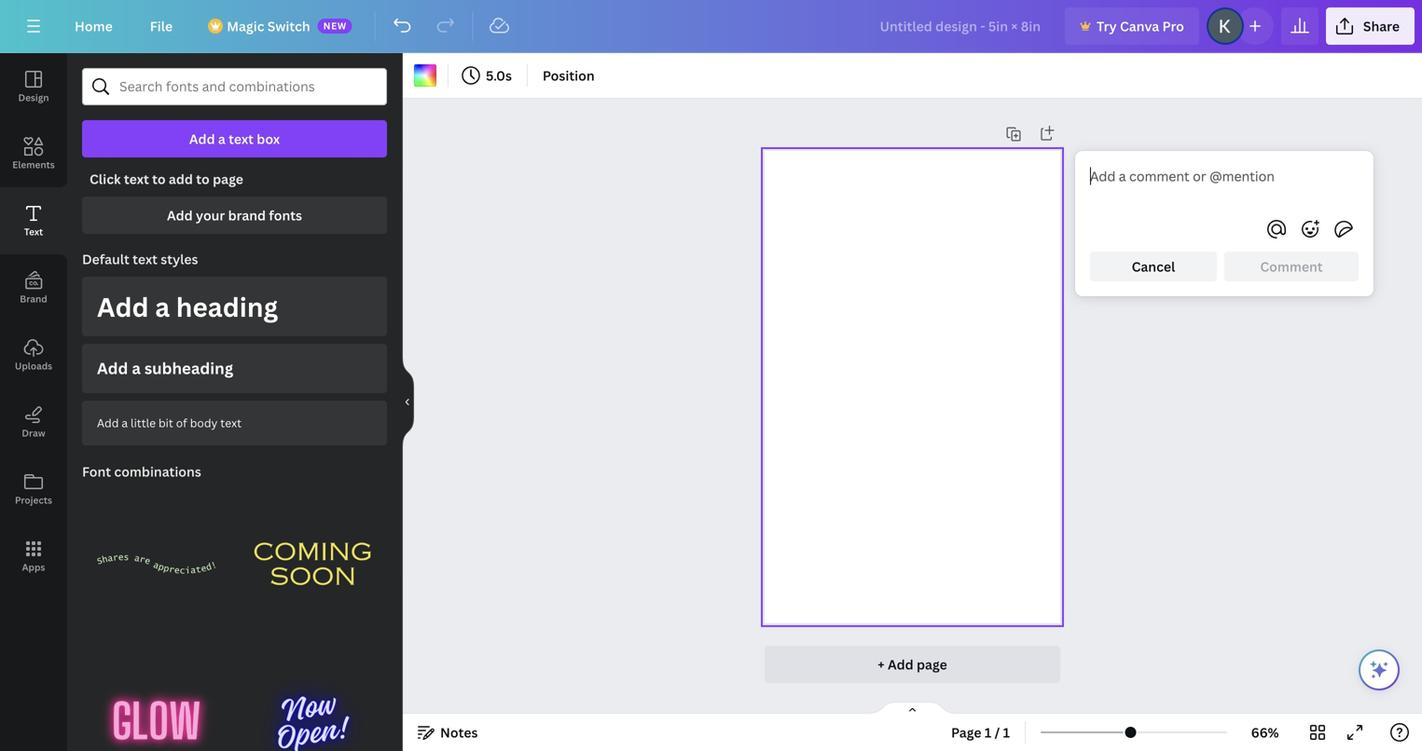 Task type: describe. For each thing, give the bounding box(es) containing it.
try canva pro
[[1097, 17, 1184, 35]]

text button
[[0, 187, 67, 255]]

draw
[[22, 427, 45, 440]]

add inside button
[[888, 656, 914, 674]]

click
[[90, 170, 121, 188]]

add for add a little bit of body text
[[97, 415, 119, 431]]

file
[[150, 17, 173, 35]]

canva
[[1120, 17, 1159, 35]]

design button
[[0, 53, 67, 120]]

bit
[[159, 415, 173, 431]]

position
[[543, 67, 595, 84]]

styles
[[161, 250, 198, 268]]

a for heading
[[155, 289, 170, 325]]

add
[[169, 170, 193, 188]]

2 to from the left
[[196, 170, 210, 188]]

share button
[[1326, 7, 1415, 45]]

0 horizontal spatial page
[[213, 170, 243, 188]]

subheading
[[144, 358, 233, 379]]

text right "click"
[[124, 170, 149, 188]]

of
[[176, 415, 187, 431]]

box
[[257, 130, 280, 148]]

5.0s button
[[456, 61, 519, 90]]

click text to add to page
[[90, 170, 243, 188]]

add a little bit of body text button
[[82, 401, 387, 446]]

side panel tab list
[[0, 53, 67, 590]]

text
[[24, 226, 43, 238]]

share
[[1363, 17, 1400, 35]]

uploads button
[[0, 322, 67, 389]]

home
[[75, 17, 113, 35]]

5.0s
[[486, 67, 512, 84]]

+
[[878, 656, 885, 674]]

Search fonts and combinations search field
[[119, 69, 350, 104]]

add for add a text box
[[189, 130, 215, 148]]

66% button
[[1235, 718, 1295, 748]]

cancel
[[1132, 258, 1175, 276]]

pro
[[1162, 17, 1184, 35]]

add your brand fonts button
[[82, 197, 387, 234]]

notes button
[[410, 718, 485, 748]]

file button
[[135, 7, 188, 45]]

text left styles
[[133, 250, 158, 268]]

heading
[[176, 289, 278, 325]]

add a text box button
[[82, 120, 387, 158]]



Task type: vqa. For each thing, say whether or not it's contained in the screenshot.
Design title text field
yes



Task type: locate. For each thing, give the bounding box(es) containing it.
try canva pro button
[[1065, 7, 1199, 45]]

to left add
[[152, 170, 166, 188]]

text
[[229, 130, 254, 148], [124, 170, 149, 188], [133, 250, 158, 268], [220, 415, 242, 431]]

Comment draft. Add a comment or @mention. text field
[[1090, 166, 1359, 207]]

draw button
[[0, 389, 67, 456]]

add a subheading
[[97, 358, 233, 379]]

add for add a subheading
[[97, 358, 128, 379]]

1 right /
[[1003, 724, 1010, 742]]

show pages image
[[868, 701, 957, 716]]

magic
[[227, 17, 264, 35]]

switch
[[267, 17, 310, 35]]

a for little
[[122, 415, 128, 431]]

a left subheading
[[132, 358, 141, 379]]

a
[[218, 130, 226, 148], [155, 289, 170, 325], [132, 358, 141, 379], [122, 415, 128, 431]]

magic switch
[[227, 17, 310, 35]]

design
[[18, 91, 49, 104]]

to
[[152, 170, 166, 188], [196, 170, 210, 188]]

comment button
[[1224, 252, 1359, 282]]

1 1 from the left
[[985, 724, 992, 742]]

add a little bit of body text
[[97, 415, 242, 431]]

font
[[82, 463, 111, 481]]

a down styles
[[155, 289, 170, 325]]

a for subheading
[[132, 358, 141, 379]]

combinations
[[114, 463, 201, 481]]

elements
[[12, 159, 55, 171]]

add inside 'button'
[[97, 415, 119, 431]]

2 1 from the left
[[1003, 724, 1010, 742]]

main menu bar
[[0, 0, 1422, 53]]

try
[[1097, 17, 1117, 35]]

/
[[995, 724, 1000, 742]]

66%
[[1251, 724, 1279, 742]]

add for add a heading
[[97, 289, 149, 325]]

notes
[[440, 724, 478, 742]]

add a text box
[[189, 130, 280, 148]]

text inside 'button'
[[220, 415, 242, 431]]

add down default at top left
[[97, 289, 149, 325]]

text right body
[[220, 415, 242, 431]]

1 to from the left
[[152, 170, 166, 188]]

text inside button
[[229, 130, 254, 148]]

+ add page button
[[765, 646, 1060, 684]]

canva assistant image
[[1368, 659, 1390, 682]]

1 horizontal spatial to
[[196, 170, 210, 188]]

add left 'your'
[[167, 207, 193, 224]]

0 horizontal spatial to
[[152, 170, 166, 188]]

projects
[[15, 494, 52, 507]]

page up the add your brand fonts button
[[213, 170, 243, 188]]

page
[[951, 724, 982, 742]]

to right add
[[196, 170, 210, 188]]

new
[[323, 20, 347, 32]]

your
[[196, 207, 225, 224]]

0 horizontal spatial 1
[[985, 724, 992, 742]]

hide image
[[402, 358, 414, 447]]

default
[[82, 250, 129, 268]]

a inside 'button'
[[122, 415, 128, 431]]

apps button
[[0, 523, 67, 590]]

Design title text field
[[865, 7, 1058, 45]]

1 vertical spatial page
[[917, 656, 947, 674]]

1 left /
[[985, 724, 992, 742]]

add up add
[[189, 130, 215, 148]]

text left box
[[229, 130, 254, 148]]

page up the show pages image
[[917, 656, 947, 674]]

add a heading
[[97, 289, 278, 325]]

little
[[131, 415, 156, 431]]

apps
[[22, 561, 45, 574]]

body
[[190, 415, 218, 431]]

1
[[985, 724, 992, 742], [1003, 724, 1010, 742]]

+ add page
[[878, 656, 947, 674]]

fonts
[[269, 207, 302, 224]]

uploads
[[15, 360, 52, 373]]

add left subheading
[[97, 358, 128, 379]]

brand button
[[0, 255, 67, 322]]

comment
[[1260, 258, 1323, 276]]

page
[[213, 170, 243, 188], [917, 656, 947, 674]]

a for text
[[218, 130, 226, 148]]

elements button
[[0, 120, 67, 187]]

add left little
[[97, 415, 119, 431]]

add
[[189, 130, 215, 148], [167, 207, 193, 224], [97, 289, 149, 325], [97, 358, 128, 379], [97, 415, 119, 431], [888, 656, 914, 674]]

brand
[[20, 293, 47, 305]]

cancel button
[[1090, 252, 1217, 282]]

add a heading button
[[82, 277, 387, 337]]

default text styles
[[82, 250, 198, 268]]

font combinations
[[82, 463, 201, 481]]

add a subheading button
[[82, 344, 387, 393]]

projects button
[[0, 456, 67, 523]]

page inside button
[[917, 656, 947, 674]]

position button
[[535, 61, 602, 90]]

#ffffff image
[[414, 64, 436, 87]]

brand
[[228, 207, 266, 224]]

home link
[[60, 7, 128, 45]]

add your brand fonts
[[167, 207, 302, 224]]

page 1 / 1
[[951, 724, 1010, 742]]

1 horizontal spatial page
[[917, 656, 947, 674]]

add right +
[[888, 656, 914, 674]]

a left box
[[218, 130, 226, 148]]

0 vertical spatial page
[[213, 170, 243, 188]]

add for add your brand fonts
[[167, 207, 193, 224]]

a left little
[[122, 415, 128, 431]]

1 horizontal spatial 1
[[1003, 724, 1010, 742]]



